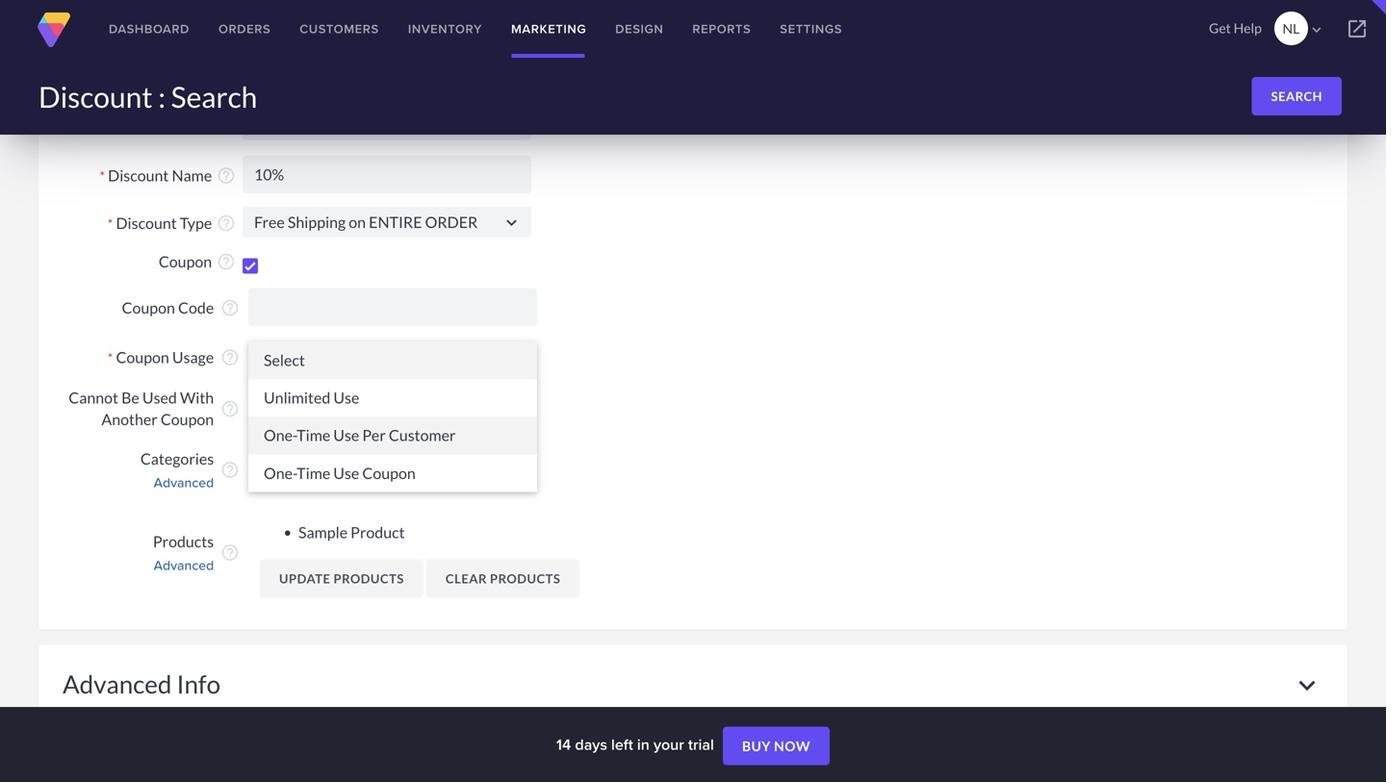 Task type: locate. For each thing, give the bounding box(es) containing it.
get
[[1210, 20, 1232, 36]]

products for update products
[[334, 572, 404, 587]]

coupon down with
[[161, 410, 214, 429]]

0 vertical spatial select
[[264, 351, 305, 370]]

discount left : on the left
[[39, 79, 153, 114]]

get help
[[1210, 20, 1262, 36]]

1 time from the top
[[297, 426, 331, 445]]

search down nl 
[[1272, 89, 1323, 104]]

select
[[264, 351, 305, 370], [279, 462, 326, 477]]

in
[[637, 734, 650, 756]]

* for help_outline
[[100, 168, 105, 184]]

discount left name
[[108, 166, 169, 185]]

select for select
[[264, 351, 305, 370]]

coupon inside coupon help_outline
[[159, 252, 212, 271]]

2 horizontal spatial products
[[490, 572, 561, 587]]

sample product
[[299, 523, 405, 542]]

advanced inside categories advanced help_outline
[[154, 473, 214, 492]]

help_outline right id on the left
[[217, 113, 236, 132]]

1 horizontal spatial products
[[334, 572, 404, 587]]

select up sample
[[279, 462, 326, 477]]

0 horizontal spatial products
[[153, 532, 214, 551]]

clear products link
[[427, 560, 580, 599]]


[[1346, 17, 1369, 40]]

one-time use per customer
[[264, 426, 456, 445]]

help_outline down categories advanced help_outline
[[221, 544, 240, 563]]

advanced
[[154, 473, 214, 492], [154, 556, 214, 575], [63, 670, 172, 700]]

products inside clear products link
[[490, 572, 561, 587]]

time down unlimited use
[[297, 426, 331, 445]]

update products link
[[260, 560, 424, 599]]

1 advanced link from the top
[[65, 473, 214, 493]]

update products
[[279, 572, 404, 587]]

help_outline right usage at left
[[221, 348, 240, 368]]

*
[[100, 168, 105, 184], [108, 215, 113, 232], [108, 350, 113, 366]]

use left the "per"
[[333, 426, 360, 445]]

buy now
[[742, 739, 811, 755]]

categories down the "per"
[[328, 462, 409, 477]]

2 vertical spatial *
[[108, 350, 113, 366]]

advanced inside products advanced help_outline
[[154, 556, 214, 575]]

help_outline inside id help_outline
[[217, 113, 236, 132]]

help_outline right type
[[217, 214, 236, 233]]

None text field
[[243, 156, 532, 194], [243, 207, 532, 237], [248, 288, 537, 326], [243, 156, 532, 194], [243, 207, 532, 237], [248, 288, 537, 326]]

0 vertical spatial advanced link
[[65, 473, 214, 493]]

categories down cannot be used with another coupon help_outline at the left of the page
[[140, 450, 214, 468]]

categories
[[140, 450, 214, 468], [328, 462, 409, 477]]

advanced left info
[[63, 670, 172, 700]]

advanced up products advanced help_outline
[[154, 473, 214, 492]]

use for per
[[333, 426, 360, 445]]

design
[[616, 20, 664, 38]]

products right clear
[[490, 572, 561, 587]]

1 horizontal spatial search
[[1272, 89, 1323, 104]]

customers
[[300, 20, 379, 38]]

nl 
[[1283, 20, 1326, 38]]

2 time from the top
[[297, 464, 331, 483]]

categories inside categories advanced help_outline
[[140, 450, 214, 468]]

help_outline
[[217, 113, 236, 132], [217, 166, 236, 185], [217, 214, 236, 233], [217, 252, 236, 272], [221, 299, 240, 318], [221, 348, 240, 368], [221, 400, 240, 419], [221, 461, 240, 480], [221, 544, 240, 563]]

 link
[[1329, 0, 1387, 58]]

1 vertical spatial one-
[[264, 464, 297, 483]]

0 vertical spatial use
[[334, 389, 360, 407]]

coupon
[[159, 252, 212, 271], [122, 299, 175, 317], [116, 348, 169, 367], [161, 410, 214, 429], [362, 464, 416, 483]]

search link
[[1253, 77, 1342, 116]]

* inside "* coupon usage help_outline"
[[108, 350, 113, 366]]

products down categories advanced help_outline
[[153, 532, 214, 551]]

cannot be used with another coupon help_outline
[[69, 389, 240, 429]]

2 use from the top
[[333, 426, 360, 445]]

help_outline inside categories advanced help_outline
[[221, 461, 240, 480]]

nl
[[1283, 20, 1300, 37]]

use up one-time use per customer
[[334, 389, 360, 407]]

help
[[1234, 20, 1262, 36]]

discount inside * discount name help_outline
[[108, 166, 169, 185]]

* inside * discount name help_outline
[[100, 168, 105, 184]]

time down one-time use per customer
[[297, 464, 331, 483]]

search right : on the left
[[171, 79, 257, 114]]

products inside products advanced help_outline
[[153, 532, 214, 551]]

0 horizontal spatial categories
[[140, 450, 214, 468]]

time
[[297, 426, 331, 445], [297, 464, 331, 483]]

help_outline right name
[[217, 166, 236, 185]]

usage
[[172, 348, 214, 367]]

0 vertical spatial time
[[297, 426, 331, 445]]

* down * discount name help_outline
[[108, 215, 113, 232]]

products down product
[[334, 572, 404, 587]]

use
[[334, 389, 360, 407], [333, 426, 360, 445], [333, 464, 360, 483]]

advanced down categories advanced help_outline
[[154, 556, 214, 575]]

help_outline up "coupon code help_outline"
[[217, 252, 236, 272]]

search
[[171, 79, 257, 114], [1272, 89, 1323, 104]]

time for coupon
[[297, 464, 331, 483]]

* up cannot
[[108, 350, 113, 366]]

2 vertical spatial discount
[[116, 214, 177, 232]]

one-
[[264, 426, 297, 445], [264, 464, 297, 483]]

1 vertical spatial use
[[333, 426, 360, 445]]

advanced for products advanced help_outline
[[154, 556, 214, 575]]

coupon code help_outline
[[122, 299, 240, 318]]

2 advanced link from the top
[[65, 556, 214, 575]]

coupon inside cannot be used with another coupon help_outline
[[161, 410, 214, 429]]

1 vertical spatial select
[[279, 462, 326, 477]]

clear
[[446, 572, 487, 587]]

help_outline inside products advanced help_outline
[[221, 544, 240, 563]]

now
[[774, 739, 811, 755]]

dashboard
[[109, 20, 190, 38]]

one- for one-time use coupon
[[264, 464, 297, 483]]

unlimited use
[[264, 389, 360, 407]]

coupon help_outline
[[159, 252, 236, 272]]

14 days left in your trial
[[557, 734, 718, 756]]

select up 'unlimited'
[[264, 351, 305, 370]]

unlimited
[[264, 389, 331, 407]]

update
[[279, 572, 331, 587]]

1 vertical spatial advanced link
[[65, 556, 214, 575]]

be
[[121, 389, 139, 408]]

clear products
[[446, 572, 561, 587]]

1 one- from the top
[[264, 426, 297, 445]]

advanced link for products advanced help_outline
[[65, 556, 214, 575]]

coupon left code
[[122, 299, 175, 317]]

1 vertical spatial discount
[[108, 166, 169, 185]]

one-time use coupon
[[264, 464, 416, 483]]

info
[[177, 670, 221, 700]]

advanced link
[[65, 473, 214, 493], [65, 556, 214, 575]]

help_outline inside cannot be used with another coupon help_outline
[[221, 400, 240, 419]]

use down one-time use per customer
[[333, 464, 360, 483]]

3 use from the top
[[333, 464, 360, 483]]

1 vertical spatial time
[[297, 464, 331, 483]]

1 vertical spatial advanced
[[154, 556, 214, 575]]

0 vertical spatial *
[[100, 168, 105, 184]]

advanced info
[[63, 670, 221, 700]]

products inside "update products" link
[[334, 572, 404, 587]]

1 use from the top
[[334, 389, 360, 407]]

trial
[[688, 734, 714, 756]]

coupon up be
[[116, 348, 169, 367]]

2 vertical spatial use
[[333, 464, 360, 483]]

0 vertical spatial advanced
[[154, 473, 214, 492]]

help_outline right code
[[221, 299, 240, 318]]

help_outline right with
[[221, 400, 240, 419]]

0 vertical spatial one-
[[264, 426, 297, 445]]

discount left type
[[116, 214, 177, 232]]

per
[[362, 426, 386, 445]]

coupon down the "per"
[[362, 464, 416, 483]]

2 one- from the top
[[264, 464, 297, 483]]

help_outline up products advanced help_outline
[[221, 461, 240, 480]]

reports
[[693, 20, 751, 38]]

advanced link for categories advanced help_outline
[[65, 473, 214, 493]]

discount inside * discount type help_outline
[[116, 214, 177, 232]]

advanced for categories advanced help_outline
[[154, 473, 214, 492]]

1 vertical spatial *
[[108, 215, 113, 232]]

coupon down type
[[159, 252, 212, 271]]

* left name
[[100, 168, 105, 184]]

discount
[[39, 79, 153, 114], [108, 166, 169, 185], [116, 214, 177, 232]]

products
[[153, 532, 214, 551], [334, 572, 404, 587], [490, 572, 561, 587]]



Task type: vqa. For each thing, say whether or not it's contained in the screenshot.
"CHECKOUT"
no



Task type: describe. For each thing, give the bounding box(es) containing it.
help_outline inside * discount type help_outline
[[217, 214, 236, 233]]

use for coupon
[[333, 464, 360, 483]]

* inside * discount type help_outline
[[108, 215, 113, 232]]

help_outline inside * discount name help_outline
[[217, 166, 236, 185]]

0 vertical spatial discount
[[39, 79, 153, 114]]

* for code
[[108, 350, 113, 366]]


[[502, 213, 522, 233]]

inventory
[[408, 20, 482, 38]]

coupon inside "* coupon usage help_outline"
[[116, 348, 169, 367]]

another
[[101, 410, 158, 429]]

id
[[196, 112, 212, 131]]

select categories link
[[260, 450, 429, 489]]

help_outline inside coupon help_outline
[[217, 252, 236, 272]]

settings
[[780, 20, 843, 38]]

help_outline inside "coupon code help_outline"
[[221, 299, 240, 318]]


[[1309, 21, 1326, 38]]

discount for * discount type help_outline
[[116, 214, 177, 232]]

buy
[[742, 739, 771, 755]]

categories advanced help_outline
[[140, 450, 240, 492]]

with
[[180, 389, 214, 408]]

orders
[[219, 20, 271, 38]]

products for clear products
[[490, 572, 561, 587]]

sample
[[299, 523, 348, 542]]

left
[[612, 734, 633, 756]]

select categories
[[279, 462, 409, 477]]

id help_outline
[[196, 112, 236, 132]]

1 horizontal spatial categories
[[328, 462, 409, 477]]

* discount type help_outline
[[108, 214, 236, 233]]

coupon inside "coupon code help_outline"
[[122, 299, 175, 317]]

dashboard link
[[94, 0, 204, 58]]

customer
[[389, 426, 456, 445]]

your
[[654, 734, 685, 756]]

select for select categories
[[279, 462, 326, 477]]

product
[[351, 523, 405, 542]]

buy now link
[[723, 728, 830, 766]]

:
[[158, 79, 166, 114]]

marketing
[[511, 20, 587, 38]]

0 horizontal spatial search
[[171, 79, 257, 114]]

help_outline inside "* coupon usage help_outline"
[[221, 348, 240, 368]]

* coupon usage help_outline
[[108, 348, 240, 368]]

discount : search
[[39, 79, 257, 114]]

used
[[142, 389, 177, 408]]

expand_more
[[1291, 670, 1324, 703]]

one- for one-time use per customer
[[264, 426, 297, 445]]

type
[[180, 214, 212, 232]]

name
[[172, 166, 212, 185]]

14
[[557, 734, 571, 756]]

products advanced help_outline
[[153, 532, 240, 575]]

days
[[575, 734, 608, 756]]

search inside "link"
[[1272, 89, 1323, 104]]

time for per
[[297, 426, 331, 445]]

2 vertical spatial advanced
[[63, 670, 172, 700]]

discount for * discount name help_outline
[[108, 166, 169, 185]]

code
[[178, 299, 214, 317]]

* discount name help_outline
[[100, 166, 236, 185]]

cannot
[[69, 389, 118, 408]]



